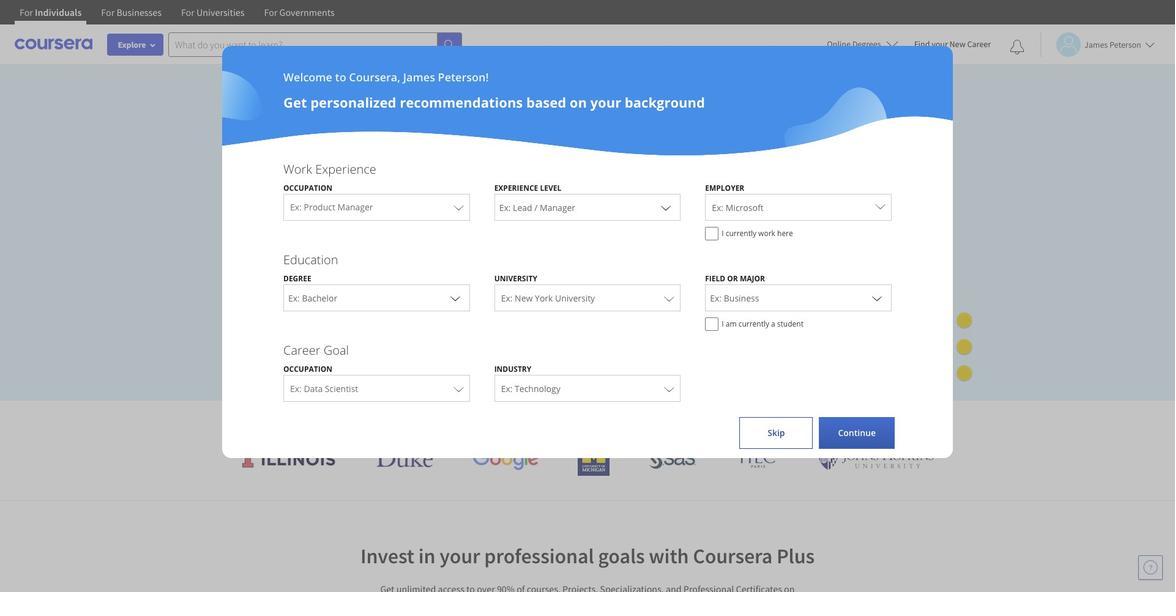 Task type: locate. For each thing, give the bounding box(es) containing it.
for individuals
[[20, 6, 82, 18]]

7,000+
[[358, 172, 400, 190]]

for left the governments
[[264, 6, 278, 18]]

0 vertical spatial in
[[596, 193, 607, 211]]

with right goals at the bottom right of page
[[649, 544, 689, 569]]

cancel
[[284, 274, 312, 286]]

chevron down image
[[659, 200, 674, 215], [448, 291, 463, 306], [870, 291, 885, 306]]

1 horizontal spatial and
[[596, 410, 622, 430]]

am
[[726, 319, 737, 329]]

experience left level
[[494, 183, 538, 193]]

ex: new york university
[[501, 293, 595, 304]]

i right by checking this box, i am confirming that the employer listed above is my current employer. option
[[722, 228, 724, 239]]

1 vertical spatial day
[[323, 331, 338, 343]]

subscription
[[265, 215, 342, 233]]

with left 14-
[[288, 331, 308, 343]]

ex: for ex: microsoft
[[712, 202, 724, 214]]

0 horizontal spatial career
[[283, 342, 321, 359]]

ex: product manager
[[290, 201, 373, 213]]

university up york
[[494, 274, 538, 284]]

1 horizontal spatial with
[[649, 544, 689, 569]]

money-
[[340, 331, 372, 343]]

or
[[728, 274, 738, 284]]

unlimited access to 7,000+ world-class courses, hands-on projects, and job-ready certificate programs—all included in your subscription
[[233, 172, 607, 233]]

on right based
[[570, 93, 587, 111]]

1 vertical spatial currently
[[739, 319, 770, 329]]

new right find
[[950, 39, 966, 50]]

1 vertical spatial in
[[419, 544, 436, 569]]

/year with 14-day money-back guarantee
[[264, 331, 439, 343]]

ex: down industry
[[501, 383, 513, 395]]

new inside education element
[[515, 293, 533, 304]]

your
[[932, 39, 948, 50], [591, 93, 622, 111], [233, 215, 261, 233], [440, 544, 480, 569]]

hec paris image
[[736, 447, 778, 472]]

anytime
[[314, 274, 349, 286]]

occupation inside work experience element
[[283, 183, 332, 193]]

3 for from the left
[[181, 6, 195, 18]]

new left york
[[515, 293, 533, 304]]

2 horizontal spatial chevron down image
[[870, 291, 885, 306]]

0 horizontal spatial with
[[288, 331, 308, 343]]

2 i from the top
[[722, 319, 724, 329]]

0 vertical spatial and
[[290, 193, 314, 211]]

i left "am"
[[722, 319, 724, 329]]

university
[[494, 274, 538, 284], [555, 293, 595, 304]]

sas image
[[650, 450, 696, 469]]

businesses
[[117, 6, 162, 18]]

career inside career goal element
[[283, 342, 321, 359]]

occupation up data
[[283, 364, 332, 375]]

ex: up subscription
[[290, 201, 302, 213]]

trial
[[322, 303, 341, 315]]

university right york
[[555, 293, 595, 304]]

leading universities and companies with coursera plus
[[456, 410, 833, 430]]

/year
[[264, 331, 286, 343]]

ex: for ex: new york university
[[501, 293, 513, 304]]

1 vertical spatial occupation
[[283, 364, 332, 375]]

ex: left york
[[501, 293, 513, 304]]

in
[[596, 193, 607, 211], [419, 544, 436, 569]]

1 horizontal spatial career
[[968, 39, 991, 50]]

for left the universities
[[181, 6, 195, 18]]

career inside the find your new career link
[[968, 39, 991, 50]]

johns hopkins university image
[[818, 448, 934, 471]]

/month,
[[247, 274, 282, 286]]

1 vertical spatial career
[[283, 342, 321, 359]]

in right included
[[596, 193, 607, 211]]

occupation inside career goal element
[[283, 364, 332, 375]]

ex: left data
[[290, 383, 302, 395]]

career left show notifications "icon"
[[968, 39, 991, 50]]

1 vertical spatial experience
[[494, 183, 538, 193]]

in right invest
[[419, 544, 436, 569]]

scientist
[[325, 383, 358, 395]]

coursera image
[[15, 34, 92, 54]]

companies
[[626, 410, 701, 430]]

1 vertical spatial plus
[[777, 544, 815, 569]]

0 vertical spatial plus
[[804, 410, 833, 430]]

ready
[[342, 193, 377, 211]]

ex: down employer at the right top
[[712, 202, 724, 214]]

0 vertical spatial experience
[[315, 161, 376, 178]]

ex: for ex: technology
[[501, 383, 513, 395]]

ex:
[[290, 201, 302, 213], [712, 202, 724, 214], [501, 293, 513, 304], [290, 383, 302, 395], [501, 383, 513, 395]]

I currently work here checkbox
[[705, 227, 719, 241]]

0 horizontal spatial university
[[494, 274, 538, 284]]

occupation down work
[[283, 183, 332, 193]]

/month, cancel anytime
[[247, 274, 349, 286]]

0 vertical spatial new
[[950, 39, 966, 50]]

james
[[403, 70, 435, 84]]

0 vertical spatial with
[[288, 331, 308, 343]]

ex: microsoft
[[712, 202, 764, 214]]

in inside unlimited access to 7,000+ world-class courses, hands-on projects, and job-ready certificate programs—all included in your subscription
[[596, 193, 607, 211]]

0 vertical spatial currently
[[726, 228, 757, 239]]

manager
[[338, 201, 373, 213]]

to inside onboardingmodal dialog
[[335, 70, 346, 84]]

14-
[[310, 331, 323, 343]]

None search field
[[168, 32, 462, 57]]

to up "personalized"
[[335, 70, 346, 84]]

leading
[[460, 410, 510, 430]]

currently
[[726, 228, 757, 239], [739, 319, 770, 329]]

0 vertical spatial i
[[722, 228, 724, 239]]

occupation for work
[[283, 183, 332, 193]]

0 horizontal spatial and
[[290, 193, 314, 211]]

governments
[[280, 6, 335, 18]]

for governments
[[264, 6, 335, 18]]

0 vertical spatial occupation
[[283, 183, 332, 193]]

and inside unlimited access to 7,000+ world-class courses, hands-on projects, and job-ready certificate programs—all included in your subscription
[[290, 193, 314, 211]]

2 vertical spatial with
[[649, 544, 689, 569]]

for left individuals
[[20, 6, 33, 18]]

chevron down image for degree
[[448, 291, 463, 306]]

i am currently a student
[[722, 319, 804, 329]]

get
[[283, 93, 307, 111]]

with right companies
[[705, 410, 734, 430]]

0 vertical spatial career
[[968, 39, 991, 50]]

4 for from the left
[[264, 6, 278, 18]]

Occupation field
[[284, 194, 469, 221]]

experience up ready
[[315, 161, 376, 178]]

your inside unlimited access to 7,000+ world-class courses, hands-on projects, and job-ready certificate programs—all included in your subscription
[[233, 215, 261, 233]]

0 vertical spatial day
[[284, 303, 299, 315]]

student
[[778, 319, 804, 329]]

chevron down image inside work experience element
[[659, 200, 674, 215]]

occupation
[[283, 183, 332, 193], [283, 364, 332, 375]]

ex: inside education element
[[501, 293, 513, 304]]

work experience element
[[271, 161, 904, 247]]

1 occupation from the top
[[283, 183, 332, 193]]

2 occupation from the top
[[283, 364, 332, 375]]

for for businesses
[[101, 6, 115, 18]]

currently left "work"
[[726, 228, 757, 239]]

work experience
[[283, 161, 376, 178]]

0 vertical spatial to
[[335, 70, 346, 84]]

start
[[252, 303, 273, 315]]

1 horizontal spatial chevron down image
[[659, 200, 674, 215]]

to up ready
[[342, 172, 355, 190]]

0 horizontal spatial chevron down image
[[448, 291, 463, 306]]

coursera
[[738, 410, 800, 430], [693, 544, 773, 569]]

based
[[527, 93, 566, 111]]

here
[[778, 228, 793, 239]]

1 horizontal spatial in
[[596, 193, 607, 211]]

1 horizontal spatial experience
[[494, 183, 538, 193]]

1 vertical spatial on
[[576, 172, 592, 190]]

1 i from the top
[[722, 228, 724, 239]]

currently left a
[[739, 319, 770, 329]]

programs—all
[[446, 193, 535, 211]]

for
[[20, 6, 33, 18], [101, 6, 115, 18], [181, 6, 195, 18], [264, 6, 278, 18]]

experience
[[315, 161, 376, 178], [494, 183, 538, 193]]

1 horizontal spatial new
[[950, 39, 966, 50]]

for left businesses
[[101, 6, 115, 18]]

1 horizontal spatial university
[[555, 293, 595, 304]]

career left goal
[[283, 342, 321, 359]]

background
[[625, 93, 705, 111]]

1 vertical spatial to
[[342, 172, 355, 190]]

1 for from the left
[[20, 6, 33, 18]]

start 7-day free trial button
[[233, 294, 361, 323]]

chevron down image for field or major
[[870, 291, 885, 306]]

1 vertical spatial i
[[722, 319, 724, 329]]

a
[[772, 319, 776, 329]]

and up subscription
[[290, 193, 314, 211]]

1 vertical spatial with
[[705, 410, 734, 430]]

with
[[288, 331, 308, 343], [705, 410, 734, 430], [649, 544, 689, 569]]

major
[[740, 274, 765, 284]]

/year with 14-day money-back guarantee button
[[233, 331, 439, 344]]

on up included
[[576, 172, 592, 190]]

and up university of michigan image
[[596, 410, 622, 430]]

0 horizontal spatial in
[[419, 544, 436, 569]]

goal
[[324, 342, 349, 359]]

goals
[[598, 544, 645, 569]]

banner navigation
[[10, 0, 344, 34]]

show notifications image
[[1010, 40, 1025, 54]]

1 vertical spatial new
[[515, 293, 533, 304]]

on
[[570, 93, 587, 111], [576, 172, 592, 190]]

0 horizontal spatial new
[[515, 293, 533, 304]]

career
[[968, 39, 991, 50], [283, 342, 321, 359]]

i
[[722, 228, 724, 239], [722, 319, 724, 329]]

new
[[950, 39, 966, 50], [515, 293, 533, 304]]

for for universities
[[181, 6, 195, 18]]

ex: for ex: product manager
[[290, 201, 302, 213]]

experience level
[[494, 183, 562, 193]]

your inside onboardingmodal dialog
[[591, 93, 622, 111]]

coursera,
[[349, 70, 400, 84]]

day
[[284, 303, 299, 315], [323, 331, 338, 343]]

2 for from the left
[[101, 6, 115, 18]]

coursera plus image
[[233, 115, 419, 133]]

york
[[535, 293, 553, 304]]

0 vertical spatial on
[[570, 93, 587, 111]]



Task type: describe. For each thing, give the bounding box(es) containing it.
find
[[915, 39, 930, 50]]

field or major
[[705, 274, 765, 284]]

i currently work here
[[722, 228, 793, 239]]

job-
[[317, 193, 342, 211]]

recommendations
[[400, 93, 523, 111]]

continue
[[838, 427, 876, 439]]

education
[[283, 252, 338, 268]]

onboardingmodal dialog
[[0, 0, 1176, 593]]

for for individuals
[[20, 6, 33, 18]]

1 horizontal spatial day
[[323, 331, 338, 343]]

hands-
[[533, 172, 576, 190]]

with inside /year with 14-day money-back guarantee button
[[288, 331, 308, 343]]

certificate
[[381, 193, 442, 211]]

chevron down image for experience level
[[659, 200, 674, 215]]

0 horizontal spatial day
[[284, 303, 299, 315]]

ex: data scientist
[[290, 383, 358, 395]]

invest in your professional goals with coursera plus
[[361, 544, 815, 569]]

ex: technology
[[501, 383, 561, 395]]

degree
[[283, 274, 311, 284]]

i for education
[[722, 319, 724, 329]]

employer
[[705, 183, 745, 193]]

1 vertical spatial university
[[555, 293, 595, 304]]

projects,
[[233, 193, 286, 211]]

personalized
[[311, 93, 396, 111]]

professional
[[485, 544, 594, 569]]

microsoft
[[726, 202, 764, 214]]

free
[[301, 303, 320, 315]]

1 vertical spatial coursera
[[693, 544, 773, 569]]

education element
[[271, 252, 904, 337]]

career goal
[[283, 342, 349, 359]]

currently inside education element
[[739, 319, 770, 329]]

industry
[[494, 364, 532, 375]]

on inside dialog
[[570, 93, 587, 111]]

0 vertical spatial coursera
[[738, 410, 800, 430]]

welcome
[[283, 70, 332, 84]]

technology
[[515, 383, 561, 395]]

level
[[540, 183, 562, 193]]

I am currently a student checkbox
[[705, 318, 719, 331]]

currently inside work experience element
[[726, 228, 757, 239]]

career goal element
[[271, 342, 904, 408]]

courses,
[[477, 172, 529, 190]]

work
[[759, 228, 776, 239]]

start 7-day free trial
[[252, 303, 341, 315]]

welcome to coursera, james peterson!
[[283, 70, 489, 84]]

ex: for ex: data scientist
[[290, 383, 302, 395]]

included
[[538, 193, 592, 211]]

guarantee
[[395, 331, 439, 343]]

for universities
[[181, 6, 245, 18]]

unlimited
[[233, 172, 294, 190]]

for for governments
[[264, 6, 278, 18]]

universities
[[197, 6, 245, 18]]

2 horizontal spatial with
[[705, 410, 734, 430]]

i for work experience
[[722, 228, 724, 239]]

class
[[444, 172, 474, 190]]

7-
[[275, 303, 284, 315]]

skip button
[[740, 418, 813, 449]]

skip
[[768, 427, 785, 439]]

find your new career link
[[908, 37, 997, 52]]

1 vertical spatial and
[[596, 410, 622, 430]]

universities
[[514, 410, 592, 430]]

field
[[705, 274, 726, 284]]

get personalized recommendations based on your background
[[283, 93, 705, 111]]

university of michigan image
[[578, 443, 610, 476]]

individuals
[[35, 6, 82, 18]]

for businesses
[[101, 6, 162, 18]]

access
[[298, 172, 338, 190]]

back
[[372, 331, 393, 343]]

work
[[283, 161, 312, 178]]

invest
[[361, 544, 415, 569]]

world-
[[403, 172, 444, 190]]

peterson!
[[438, 70, 489, 84]]

occupation for career
[[283, 364, 332, 375]]

duke university image
[[376, 448, 433, 468]]

0 vertical spatial university
[[494, 274, 538, 284]]

help center image
[[1144, 561, 1158, 576]]

google image
[[472, 448, 539, 471]]

university of illinois at urbana-champaign image
[[241, 450, 337, 469]]

on inside unlimited access to 7,000+ world-class courses, hands-on projects, and job-ready certificate programs—all included in your subscription
[[576, 172, 592, 190]]

data
[[304, 383, 323, 395]]

find your new career
[[915, 39, 991, 50]]

0 horizontal spatial experience
[[315, 161, 376, 178]]

product
[[304, 201, 335, 213]]

continue button
[[819, 418, 895, 449]]

to inside unlimited access to 7,000+ world-class courses, hands-on projects, and job-ready certificate programs—all included in your subscription
[[342, 172, 355, 190]]



Task type: vqa. For each thing, say whether or not it's contained in the screenshot.
Options list LIST BOX
no



